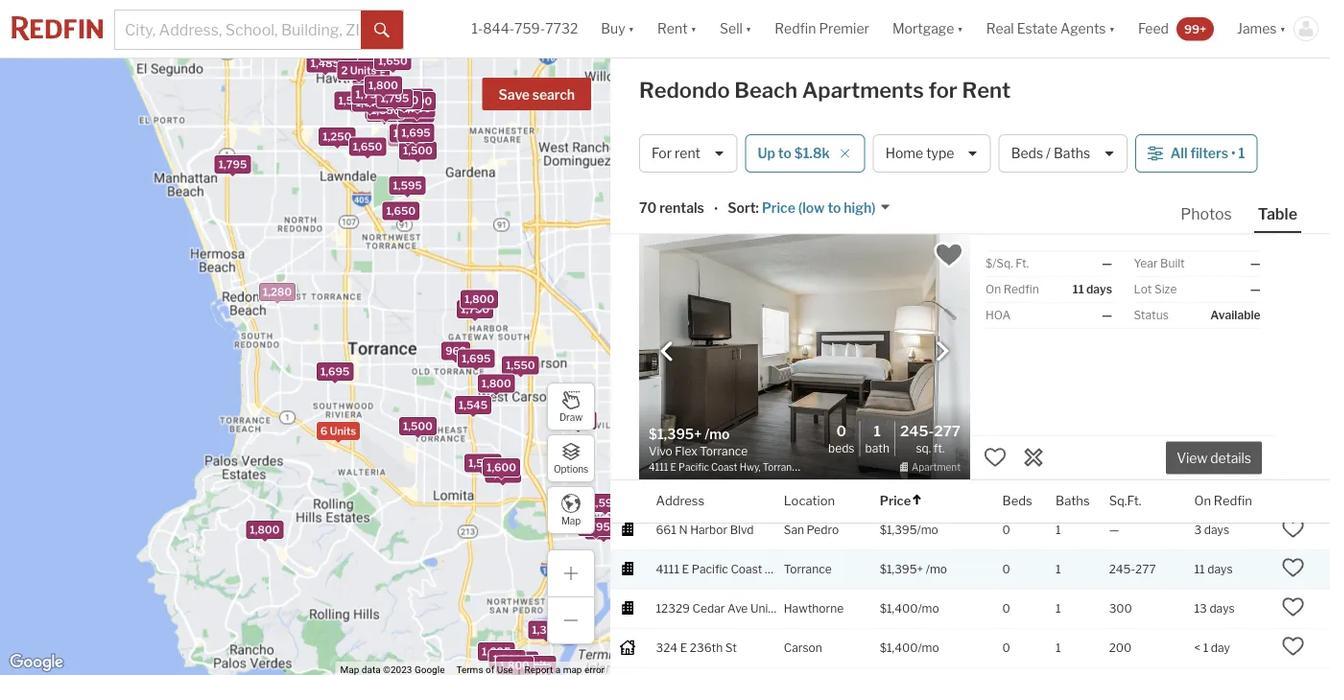 Task type: describe. For each thing, give the bounding box(es) containing it.
1 vertical spatial 11 days
[[1194, 563, 1233, 577]]

14135 doty ave
[[656, 406, 740, 420]]

1 vertical spatial redfin
[[1004, 283, 1039, 297]]

photos
[[1181, 204, 1232, 223]]

next button image
[[933, 342, 952, 361]]

lot size
[[1134, 283, 1177, 297]]

previous button image
[[657, 342, 677, 361]]

0 for 661 n harbor blvd
[[1002, 524, 1010, 538]]

0 horizontal spatial 2
[[341, 65, 348, 77]]

1 horizontal spatial 1,400
[[563, 415, 593, 427]]

map button
[[547, 487, 595, 535]]

on inside on redfin button
[[1194, 494, 1211, 509]]

$1,250 /mo for hawthorne
[[880, 406, 938, 420]]

70 rentals •
[[639, 200, 718, 218]]

beds for beds button
[[1002, 494, 1032, 509]]

view details link
[[1166, 440, 1262, 474]]

year
[[1134, 257, 1158, 271]]

sell
[[720, 21, 743, 37]]

kingsdale
[[695, 445, 748, 459]]

$/sq. ft.
[[986, 257, 1029, 271]]

1 horizontal spatial 1,750
[[390, 94, 419, 106]]

redondo for redondo beach
[[784, 484, 833, 498]]

for rent button
[[639, 134, 737, 173]]

real
[[986, 21, 1014, 37]]

1,600
[[487, 462, 516, 474]]

7 days
[[1194, 484, 1229, 498]]

n for 413
[[679, 484, 687, 498]]

units up the 1,525
[[350, 65, 376, 77]]

1 inside button
[[1238, 145, 1245, 162]]

doty
[[691, 406, 717, 420]]

up to $1.8k button
[[745, 134, 865, 173]]

$1,395+
[[880, 563, 923, 577]]

to inside button
[[828, 200, 841, 216]]

options
[[554, 464, 588, 475]]

0 for 12329 cedar ave unit a
[[1002, 602, 1010, 616]]

236th
[[690, 642, 723, 656]]

1 vertical spatial 1,595
[[468, 457, 497, 470]]

harbor
[[690, 524, 728, 538]]

1,500 down the 1,395
[[505, 655, 535, 668]]

1,445
[[403, 93, 432, 106]]

13
[[1194, 602, 1207, 616]]

1 horizontal spatial 1,250
[[370, 107, 399, 119]]

days for $1,250 /mo
[[1204, 445, 1229, 459]]

$1,400 for carson
[[880, 642, 918, 656]]

lot
[[1134, 283, 1152, 297]]

0 vertical spatial 1,400
[[342, 46, 372, 59]]

1,500 right 6 units
[[403, 420, 433, 433]]

1646 cabrillo ave
[[656, 327, 750, 341]]

sq.ft. button
[[1109, 480, 1142, 523]]

lemoli
[[691, 366, 728, 380]]

price (low to high) button
[[759, 199, 891, 217]]

ave for doty
[[720, 406, 740, 420]]

▾ for buy ▾
[[628, 21, 634, 37]]

1 bath
[[865, 423, 890, 455]]

/
[[1046, 145, 1051, 162]]

$1,400 /mo for hawthorne
[[880, 602, 939, 616]]

estate
[[1017, 21, 1058, 37]]

sort
[[728, 200, 756, 216]]

ave for cabrillo
[[730, 327, 750, 341]]

1,495 right the 1,525
[[369, 104, 398, 117]]

san pedro
[[784, 524, 839, 538]]

$1,250 for hawthorne
[[880, 406, 917, 420]]

1646
[[656, 327, 684, 341]]

day
[[1211, 642, 1230, 656]]

location
[[784, 494, 835, 509]]

unit for a
[[750, 602, 772, 616]]

0 for 324 e 236th st
[[1002, 642, 1010, 656]]

beach for redondo beach
[[835, 484, 869, 498]]

beds / baths
[[1011, 145, 1090, 162]]

0 vertical spatial 11 days
[[1073, 283, 1112, 297]]

2 horizontal spatial 1,595
[[591, 497, 620, 510]]

view
[[1177, 450, 1208, 467]]

1 vertical spatial 1,250
[[323, 131, 352, 143]]

▾ for sell ▾
[[746, 21, 752, 37]]

ave right the prospect
[[742, 484, 762, 498]]

for
[[928, 77, 958, 103]]

mortgage ▾ button
[[892, 0, 963, 58]]

buy ▾ button
[[601, 0, 634, 58]]

2 horizontal spatial 1,750
[[461, 303, 489, 316]]

beds / baths button
[[999, 134, 1127, 173]]

e for 324
[[680, 642, 687, 656]]

/mo for redondo beach
[[917, 484, 938, 498]]

$1,395+ /mo
[[880, 563, 947, 577]]

324 e 236th st
[[656, 642, 737, 656]]

rent
[[675, 145, 701, 162]]

759-
[[514, 21, 545, 37]]

0 inside 0 beds
[[836, 423, 846, 440]]

size
[[1155, 283, 1177, 297]]

draw button
[[547, 383, 595, 431]]

pacific
[[692, 563, 728, 577]]

submit search image
[[374, 23, 390, 38]]

0 for 4111 e pacific coast hwy
[[1002, 563, 1010, 577]]

661 n harbor blvd
[[656, 524, 754, 538]]

1,500 up the 1,525
[[324, 45, 354, 58]]

245-277
[[1109, 563, 1156, 577]]

1,500 down the 1,445
[[403, 144, 433, 157]]

mortgage ▾
[[892, 21, 963, 37]]

$1,280
[[880, 484, 917, 498]]

1 torrance from the top
[[784, 327, 832, 341]]

beds button
[[1002, 480, 1032, 523]]

baths inside "button"
[[1054, 145, 1090, 162]]

$962
[[880, 327, 909, 341]]

home
[[885, 145, 923, 162]]

sq.
[[916, 441, 931, 455]]

status
[[1134, 309, 1169, 322]]

beds for beds / baths
[[1011, 145, 1043, 162]]

units right 6
[[330, 425, 356, 438]]

4111 e pacific coast hwy torrance
[[656, 563, 832, 577]]

0 for 1646 cabrillo ave
[[1002, 327, 1010, 341]]

2 horizontal spatial 1,450
[[589, 525, 618, 537]]

remove up to $1.8k image
[[839, 148, 851, 159]]

• for 70 rentals •
[[714, 201, 718, 218]]

0 horizontal spatial 1,750
[[356, 87, 384, 99]]

<
[[1194, 642, 1201, 656]]

3 days for $1,395 /mo
[[1194, 524, 1229, 538]]

days for $1,395 /mo
[[1204, 524, 1229, 538]]

unit for 14
[[753, 366, 775, 380]]

save search button
[[482, 78, 591, 110]]

sort :
[[728, 200, 759, 216]]

0 for 15006 kingsdale ave
[[1002, 445, 1010, 459]]

7732
[[545, 21, 578, 37]]

3 for $1,250 /mo
[[1194, 445, 1202, 459]]

all filters • 1
[[1171, 145, 1245, 162]]

search
[[532, 87, 575, 103]]

x-out this home image
[[1022, 446, 1045, 469]]

$/sq.
[[986, 257, 1013, 271]]

favorite this home image for 3 days
[[1282, 517, 1305, 540]]

1-844-759-7732 link
[[472, 21, 578, 37]]

/mo for hawthorne
[[917, 406, 938, 420]]

premier
[[819, 21, 869, 37]]

favorite button checkbox
[[933, 239, 965, 272]]

0 vertical spatial 1,595
[[393, 179, 422, 192]]

san
[[784, 524, 804, 538]]

ave for lemoli
[[730, 366, 751, 380]]

price button
[[880, 480, 923, 523]]

all
[[1171, 145, 1188, 162]]

1 horizontal spatial 2 units
[[392, 131, 427, 143]]

▾ for rent ▾
[[691, 21, 697, 37]]

$1,250 for lawndale
[[880, 445, 917, 459]]

1,485
[[311, 57, 340, 70]]

1 hawthorne from the top
[[784, 406, 844, 420]]

google image
[[5, 651, 68, 676]]

1,495 up 1,675
[[357, 70, 386, 82]]

$1,280 /mo
[[880, 484, 938, 498]]

1 horizontal spatial 1,450
[[401, 107, 430, 119]]

12329
[[656, 602, 690, 616]]

redfin inside button
[[1214, 494, 1252, 509]]

245-277 sq. ft.
[[900, 423, 961, 455]]

▾ inside "link"
[[1109, 21, 1115, 37]]

units down the 1,445
[[401, 131, 427, 143]]

1,545
[[459, 399, 488, 412]]

buy ▾
[[601, 21, 634, 37]]

/mo for torrance
[[909, 327, 930, 341]]

324
[[656, 642, 678, 656]]

days for $1,280 /mo
[[1204, 484, 1229, 498]]

1-844-759-7732
[[472, 21, 578, 37]]

coast
[[731, 563, 762, 577]]

hwy
[[765, 563, 789, 577]]

1 horizontal spatial 1,550
[[506, 360, 535, 372]]

james
[[1237, 21, 1277, 37]]

sq.ft.
[[1109, 494, 1142, 509]]

0 horizontal spatial on
[[986, 283, 1001, 297]]

redondo for redondo beach apartments for rent
[[639, 77, 730, 103]]

draw
[[559, 412, 583, 423]]

3 for $1,395 /mo
[[1194, 524, 1202, 538]]

1 horizontal spatial rent
[[962, 77, 1011, 103]]



Task type: locate. For each thing, give the bounding box(es) containing it.
e right 324 on the bottom of page
[[680, 642, 687, 656]]

277 for 245-277
[[1135, 563, 1156, 577]]

ave right kingsdale in the right of the page
[[750, 445, 771, 459]]

ave for kingsdale
[[750, 445, 771, 459]]

price inside price button
[[880, 494, 911, 509]]

1 horizontal spatial redondo
[[784, 484, 833, 498]]

1,450 up the 1,525
[[311, 54, 341, 66]]

245- up 300
[[1109, 563, 1135, 577]]

ft. inside 245-277 sq. ft.
[[934, 441, 945, 455]]

▾
[[628, 21, 634, 37], [691, 21, 697, 37], [746, 21, 752, 37], [957, 21, 963, 37], [1109, 21, 1115, 37], [1280, 21, 1286, 37]]

ft. right $/sq.
[[1016, 257, 1029, 271]]

pedro
[[807, 524, 839, 538]]

beds down x-out this home icon
[[1002, 494, 1032, 509]]

year built
[[1134, 257, 1185, 271]]

baths right /
[[1054, 145, 1090, 162]]

413 n prospect ave
[[656, 484, 762, 498]]

to right (low
[[828, 200, 841, 216]]

2 vertical spatial 1,595
[[591, 497, 620, 510]]

favorite this home image for 7 days
[[1282, 478, 1305, 501]]

ave for cedar
[[727, 602, 748, 616]]

rent right buy ▾
[[657, 21, 688, 37]]

rent inside rent ▾ dropdown button
[[657, 21, 688, 37]]

to inside button
[[778, 145, 792, 162]]

13 days
[[1194, 602, 1235, 616]]

▾ right mortgage
[[957, 21, 963, 37]]

2 horizontal spatial 2
[[517, 659, 524, 672]]

to right up
[[778, 145, 792, 162]]

1,250 right the 1,525
[[370, 107, 399, 119]]

0 vertical spatial 2
[[341, 65, 348, 77]]

277 down sq.ft. button
[[1135, 563, 1156, 577]]

1 n from the top
[[679, 484, 687, 498]]

• right filters
[[1231, 145, 1236, 162]]

rent right for
[[962, 77, 1011, 103]]

1 vertical spatial ft.
[[934, 441, 945, 455]]

0 horizontal spatial price
[[762, 200, 796, 216]]

0 vertical spatial $1,400 /mo
[[880, 602, 939, 616]]

245- inside 245-277 sq. ft.
[[900, 423, 934, 440]]

hawthorne
[[784, 406, 844, 420], [784, 602, 844, 616]]

unit left a
[[750, 602, 772, 616]]

1 ▾ from the left
[[628, 21, 634, 37]]

2 ▾ from the left
[[691, 21, 697, 37]]

277
[[934, 423, 961, 440], [1135, 563, 1156, 577]]

2 n from the top
[[679, 524, 688, 538]]

▾ left the sell
[[691, 21, 697, 37]]

0 vertical spatial torrance
[[784, 327, 832, 341]]

0 vertical spatial hawthorne
[[784, 406, 844, 420]]

home type
[[885, 145, 954, 162]]

0 horizontal spatial 2 units
[[341, 65, 376, 77]]

1,595 down the 1,445
[[393, 179, 422, 192]]

blvd
[[730, 524, 754, 538]]

rent ▾
[[657, 21, 697, 37]]

1 $1,400 from the top
[[880, 602, 918, 616]]

1,495
[[357, 70, 386, 82], [363, 93, 392, 106], [369, 104, 398, 117]]

1,750 left the 1,445
[[356, 87, 384, 99]]

2 3 from the top
[[1194, 524, 1202, 538]]

torrance
[[784, 327, 832, 341], [784, 563, 832, 577]]

favorite this home image right day
[[1282, 635, 1305, 658]]

redondo beach apartments for rent
[[639, 77, 1011, 103]]

redfin premier
[[775, 21, 869, 37]]

1 vertical spatial 11
[[1194, 563, 1205, 577]]

favorite this home image right on redfin button
[[1282, 478, 1305, 501]]

• for all filters • 1
[[1231, 145, 1236, 162]]

1 inside the '1 bath'
[[874, 423, 881, 440]]

$1,395 /mo
[[880, 524, 938, 538]]

/mo for carson
[[918, 642, 939, 656]]

4 ▾ from the left
[[957, 21, 963, 37]]

2 $1,400 /mo from the top
[[880, 642, 939, 656]]

gardena
[[784, 366, 830, 380]]

1 horizontal spatial redfin
[[1004, 283, 1039, 297]]

$1,400 /mo for carson
[[880, 642, 939, 656]]

1 horizontal spatial price
[[880, 494, 911, 509]]

ft. right sq.
[[934, 441, 945, 455]]

1 $1,250 from the top
[[880, 406, 917, 420]]

1 vertical spatial price
[[880, 494, 911, 509]]

favorite this home image for 13 days
[[1282, 596, 1305, 619]]

favorite this home image for < 1 day
[[1282, 635, 1305, 658]]

2 vertical spatial 2
[[517, 659, 524, 672]]

2 3 days from the top
[[1194, 524, 1229, 538]]

sell ▾ button
[[720, 0, 752, 58]]

bath
[[865, 441, 890, 455]]

$1,250
[[880, 406, 917, 420], [880, 445, 917, 459]]

1 horizontal spatial 1,595
[[468, 457, 497, 470]]

price right :
[[762, 200, 796, 216]]

$1.8k
[[794, 145, 830, 162]]

▾ right agents
[[1109, 21, 1115, 37]]

beds left bath
[[828, 441, 855, 455]]

0 vertical spatial 245-
[[900, 423, 934, 440]]

favorite button image
[[933, 239, 965, 272]]

0 vertical spatial $1,250
[[880, 406, 917, 420]]

2 hawthorne from the top
[[784, 602, 844, 616]]

1,695
[[401, 127, 431, 139], [462, 352, 491, 365], [321, 365, 350, 378], [482, 646, 511, 658]]

0 beds
[[828, 423, 855, 455]]

0 vertical spatial $1,400
[[880, 602, 918, 616]]

0 horizontal spatial redondo
[[639, 77, 730, 103]]

1,595 down options button
[[591, 497, 620, 510]]

price for price
[[880, 494, 911, 509]]

n
[[679, 484, 687, 498], [679, 524, 688, 538]]

favorite this home image for 11 days
[[1282, 556, 1305, 580]]

hawthorne up 0 beds at right
[[784, 406, 844, 420]]

days for $1,395+ /mo
[[1208, 563, 1233, 577]]

245- up sq.
[[900, 423, 934, 440]]

beach right location
[[835, 484, 869, 498]]

n right 661
[[679, 524, 688, 538]]

mortgage
[[892, 21, 954, 37]]

0 vertical spatial rent
[[657, 21, 688, 37]]

1 horizontal spatial •
[[1231, 145, 1236, 162]]

2 units down the 1,445
[[392, 131, 427, 143]]

11 up 13 on the right bottom of the page
[[1194, 563, 1205, 577]]

1,450 right map
[[589, 525, 618, 537]]

0 horizontal spatial 1,250
[[323, 131, 352, 143]]

277 down $1,150 /mo on the right of page
[[934, 423, 961, 440]]

ave right doty
[[720, 406, 740, 420]]

0 horizontal spatial beach
[[734, 77, 798, 103]]

1 vertical spatial unit
[[750, 602, 772, 616]]

:
[[756, 200, 759, 216]]

units right 1,766
[[526, 659, 552, 672]]

n for 661
[[679, 524, 688, 538]]

2 $1,250 /mo from the top
[[880, 445, 938, 459]]

1 vertical spatial $1,250
[[880, 445, 917, 459]]

▾ right james
[[1280, 21, 1286, 37]]

redfin inside button
[[775, 21, 816, 37]]

2 vertical spatial 1,450
[[589, 525, 618, 537]]

3 left details
[[1194, 445, 1202, 459]]

• left sort
[[714, 201, 718, 218]]

0 horizontal spatial 1,400
[[342, 46, 372, 59]]

6 ▾ from the left
[[1280, 21, 1286, 37]]

0 vertical spatial to
[[778, 145, 792, 162]]

price up the $1,395
[[880, 494, 911, 509]]

• inside button
[[1231, 145, 1236, 162]]

11 days
[[1073, 283, 1112, 297], [1194, 563, 1233, 577]]

sell ▾
[[720, 21, 752, 37]]

0 vertical spatial 1,550
[[381, 98, 410, 110]]

0 vertical spatial beds
[[1011, 145, 1043, 162]]

1 horizontal spatial to
[[828, 200, 841, 216]]

1,800
[[368, 79, 398, 92], [465, 293, 494, 306], [482, 377, 511, 390], [250, 524, 280, 536], [500, 660, 530, 672]]

map region
[[0, 0, 739, 676]]

1,250 down the 1,525
[[323, 131, 352, 143]]

$1,250 up the '1 bath'
[[880, 406, 917, 420]]

1 vertical spatial 1,450
[[401, 107, 430, 119]]

1 horizontal spatial 11 days
[[1194, 563, 1233, 577]]

245- for 245-277 sq. ft.
[[900, 423, 934, 440]]

2 vertical spatial 2 units
[[517, 659, 552, 672]]

1 $1,250 /mo from the top
[[880, 406, 938, 420]]

/mo
[[909, 327, 930, 341], [915, 366, 937, 380], [917, 406, 938, 420], [917, 445, 938, 459], [917, 484, 938, 498], [917, 524, 938, 538], [926, 563, 947, 577], [918, 602, 939, 616], [918, 642, 939, 656]]

0
[[1002, 327, 1010, 341], [836, 423, 846, 440], [1002, 445, 1010, 459], [1002, 524, 1010, 538], [1002, 563, 1010, 577], [1002, 602, 1010, 616], [1002, 642, 1010, 656]]

1 vertical spatial favorite this home image
[[1282, 635, 1305, 658]]

0 horizontal spatial 1,450
[[311, 54, 341, 66]]

torrance up gardena
[[784, 327, 832, 341]]

built
[[1160, 257, 1185, 271]]

0 vertical spatial e
[[682, 563, 689, 577]]

save
[[499, 87, 530, 103]]

1 horizontal spatial on
[[1194, 494, 1211, 509]]

redfin down $/sq. ft.
[[1004, 283, 1039, 297]]

▾ right the buy
[[628, 21, 634, 37]]

1 vertical spatial 1,550
[[506, 360, 535, 372]]

favorite this home image
[[1282, 478, 1305, 501], [1282, 635, 1305, 658]]

favorite this home image
[[984, 446, 1007, 469], [1282, 517, 1305, 540], [1282, 556, 1305, 580], [1282, 596, 1305, 619]]

1,750 right 1,675
[[390, 94, 419, 106]]

redfin premier button
[[763, 0, 881, 58]]

1 vertical spatial e
[[680, 642, 687, 656]]

70
[[639, 200, 657, 216]]

$1,400 for hawthorne
[[880, 602, 918, 616]]

0 horizontal spatial 11
[[1073, 283, 1084, 297]]

1 vertical spatial $1,400 /mo
[[880, 642, 939, 656]]

1 vertical spatial 277
[[1135, 563, 1156, 577]]

6
[[320, 425, 328, 438]]

0 horizontal spatial redfin
[[775, 21, 816, 37]]

1 horizontal spatial 11
[[1194, 563, 1205, 577]]

0 horizontal spatial on redfin
[[986, 283, 1039, 297]]

0 vertical spatial 3 days
[[1194, 445, 1229, 459]]

e for 4111
[[682, 563, 689, 577]]

beach up up
[[734, 77, 798, 103]]

sell ▾ button
[[708, 0, 763, 58]]

real estate agents ▾
[[986, 21, 1115, 37]]

n right 413
[[679, 484, 687, 498]]

$962 /mo
[[880, 327, 930, 341]]

address
[[656, 494, 705, 509]]

details
[[1210, 450, 1251, 467]]

hawthorne right a
[[784, 602, 844, 616]]

baths left sq.ft.
[[1056, 494, 1090, 509]]

on down view on the right
[[1194, 494, 1211, 509]]

1,795
[[356, 88, 384, 101], [381, 92, 409, 105], [219, 158, 247, 171], [582, 521, 610, 534]]

$1,250 /mo up 245-277 sq. ft.
[[880, 406, 938, 420]]

2 horizontal spatial redfin
[[1214, 494, 1252, 509]]

2 horizontal spatial 2 units
[[517, 659, 552, 672]]

1 vertical spatial 245-
[[1109, 563, 1135, 577]]

0 horizontal spatial 245-
[[900, 423, 934, 440]]

1 vertical spatial 3
[[1194, 524, 1202, 538]]

1 vertical spatial hawthorne
[[784, 602, 844, 616]]

277 inside 245-277 sq. ft.
[[934, 423, 961, 440]]

0 vertical spatial redfin
[[775, 21, 816, 37]]

on redfin down $/sq. ft.
[[986, 283, 1039, 297]]

days for $962 /mo
[[1211, 327, 1237, 341]]

0 vertical spatial unit
[[753, 366, 775, 380]]

11 days left lot
[[1073, 283, 1112, 297]]

245- for 245-277
[[1109, 563, 1135, 577]]

$1,250 /mo
[[880, 406, 938, 420], [880, 445, 938, 459]]

2 torrance from the top
[[784, 563, 832, 577]]

1 $1,400 /mo from the top
[[880, 602, 939, 616]]

1,250
[[370, 107, 399, 119], [323, 131, 352, 143]]

0 vertical spatial price
[[762, 200, 796, 216]]

beds inside beds / baths "button"
[[1011, 145, 1043, 162]]

City, Address, School, Building, ZIP search field
[[115, 11, 361, 49]]

$1,250 up $1,280
[[880, 445, 917, 459]]

/mo for san pedro
[[917, 524, 938, 538]]

ave
[[730, 327, 750, 341], [730, 366, 751, 380], [720, 406, 740, 420], [750, 445, 771, 459], [742, 484, 762, 498], [727, 602, 748, 616]]

all filters • 1 button
[[1135, 134, 1258, 173]]

< 1 day
[[1194, 642, 1230, 656]]

for
[[652, 145, 672, 162]]

heading
[[649, 425, 805, 475]]

3 days for $1,250 /mo
[[1194, 445, 1229, 459]]

1 vertical spatial redondo
[[784, 484, 833, 498]]

2 $1,400 from the top
[[880, 642, 918, 656]]

photo of 4111 e pacific coast hwy, torrance, ca 90505 image
[[639, 234, 970, 480]]

beach for redondo beach apartments for rent
[[734, 77, 798, 103]]

1 vertical spatial 2
[[392, 131, 399, 143]]

1 vertical spatial 1,400
[[563, 415, 593, 427]]

redondo
[[639, 77, 730, 103], [784, 484, 833, 498]]

1,400 up options button
[[563, 415, 593, 427]]

(low
[[798, 200, 825, 216]]

$1,250 /mo up $1,280 /mo
[[880, 445, 938, 459]]

1 horizontal spatial ft.
[[1016, 257, 1029, 271]]

11 left lot
[[1073, 283, 1084, 297]]

1 vertical spatial beach
[[835, 484, 869, 498]]

ave right cedar
[[727, 602, 748, 616]]

0 vertical spatial •
[[1231, 145, 1236, 162]]

844-
[[483, 21, 514, 37]]

home type button
[[873, 134, 991, 173]]

0 vertical spatial baths
[[1054, 145, 1090, 162]]

1 vertical spatial n
[[679, 524, 688, 538]]

$1,150
[[880, 366, 915, 380]]

available
[[1211, 309, 1261, 322]]

4111
[[656, 563, 679, 577]]

5 ▾ from the left
[[1109, 21, 1115, 37]]

1 horizontal spatial 277
[[1135, 563, 1156, 577]]

0 horizontal spatial rent
[[657, 21, 688, 37]]

type
[[926, 145, 954, 162]]

beds left /
[[1011, 145, 1043, 162]]

2 units up the 1,525
[[341, 65, 376, 77]]

price inside price (low to high) button
[[762, 200, 796, 216]]

▾ right the sell
[[746, 21, 752, 37]]

0 vertical spatial on
[[986, 283, 1001, 297]]

redfin right '7'
[[1214, 494, 1252, 509]]

view details
[[1177, 450, 1251, 467]]

$1,250 /mo for lawndale
[[880, 445, 938, 459]]

0 vertical spatial 1,250
[[370, 107, 399, 119]]

on redfin down details
[[1194, 494, 1252, 509]]

1,450 down the 1,445
[[401, 107, 430, 119]]

redondo down rent ▾ button at the top
[[639, 77, 730, 103]]

1 vertical spatial 2 units
[[392, 131, 427, 143]]

on up hoa
[[986, 283, 1001, 297]]

e
[[682, 563, 689, 577], [680, 642, 687, 656]]

price for price (low to high)
[[762, 200, 796, 216]]

1,750 up 962
[[461, 303, 489, 316]]

▾ for james ▾
[[1280, 21, 1286, 37]]

1 horizontal spatial beach
[[835, 484, 869, 498]]

0 vertical spatial 11
[[1073, 283, 1084, 297]]

2 units down the 1,395
[[517, 659, 552, 672]]

1,766
[[493, 653, 521, 666]]

3 ▾ from the left
[[746, 21, 752, 37]]

▾ for mortgage ▾
[[957, 21, 963, 37]]

1 3 days from the top
[[1194, 445, 1229, 459]]

1,750
[[356, 87, 384, 99], [390, 94, 419, 106], [461, 303, 489, 316]]

0 vertical spatial $1,250 /mo
[[880, 406, 938, 420]]

apartments
[[802, 77, 924, 103]]

• inside the 70 rentals •
[[714, 201, 718, 218]]

1 vertical spatial rent
[[962, 77, 1011, 103]]

a
[[775, 602, 783, 616]]

1,495 left the 1,445
[[363, 93, 392, 106]]

1 vertical spatial beds
[[828, 441, 855, 455]]

1 vertical spatial torrance
[[784, 563, 832, 577]]

redfin left premier
[[775, 21, 816, 37]]

1,525
[[338, 95, 367, 107]]

1 horizontal spatial on redfin
[[1194, 494, 1252, 509]]

277 for 245-277 sq. ft.
[[934, 423, 961, 440]]

0 vertical spatial 3
[[1194, 445, 1202, 459]]

245-
[[900, 423, 934, 440], [1109, 563, 1135, 577]]

days for $1,400 /mo
[[1210, 602, 1235, 616]]

1 vertical spatial •
[[714, 201, 718, 218]]

/mo for lawndale
[[917, 445, 938, 459]]

1 3 from the top
[[1194, 445, 1202, 459]]

ave right 'lemoli'
[[730, 366, 751, 380]]

962
[[445, 345, 466, 357]]

redondo beach
[[784, 484, 869, 498]]

0 vertical spatial on redfin
[[986, 283, 1039, 297]]

ave right cabrillo
[[730, 327, 750, 341]]

0 horizontal spatial to
[[778, 145, 792, 162]]

1,450
[[311, 54, 341, 66], [401, 107, 430, 119], [589, 525, 618, 537]]

prospect
[[690, 484, 739, 498]]

1,595 down the 1,545
[[468, 457, 497, 470]]

0 horizontal spatial 277
[[934, 423, 961, 440]]

rent
[[657, 21, 688, 37], [962, 77, 1011, 103]]

redondo down lawndale
[[784, 484, 833, 498]]

3 down on redfin button
[[1194, 524, 1202, 538]]

99+
[[1184, 22, 1206, 36]]

1,400 right '1,485'
[[342, 46, 372, 59]]

2 $1,250 from the top
[[880, 445, 917, 459]]

0 vertical spatial n
[[679, 484, 687, 498]]

torrance down san pedro
[[784, 563, 832, 577]]

on redfin button
[[1194, 480, 1252, 523]]

3
[[1194, 445, 1202, 459], [1194, 524, 1202, 538]]

filters
[[1190, 145, 1228, 162]]

11 days up 13 days
[[1194, 563, 1233, 577]]

feed
[[1138, 21, 1169, 37]]

2 favorite this home image from the top
[[1282, 635, 1305, 658]]

e right 4111
[[682, 563, 689, 577]]

0 vertical spatial 1,450
[[311, 54, 341, 66]]

0 horizontal spatial 1,595
[[393, 179, 422, 192]]

1 vertical spatial baths
[[1056, 494, 1090, 509]]

1 favorite this home image from the top
[[1282, 478, 1305, 501]]

unit left the 14 on the bottom right
[[753, 366, 775, 380]]

1,500
[[324, 45, 354, 58], [403, 144, 433, 157], [403, 420, 433, 433], [505, 655, 535, 668]]



Task type: vqa. For each thing, say whether or not it's contained in the screenshot.
the left CA
no



